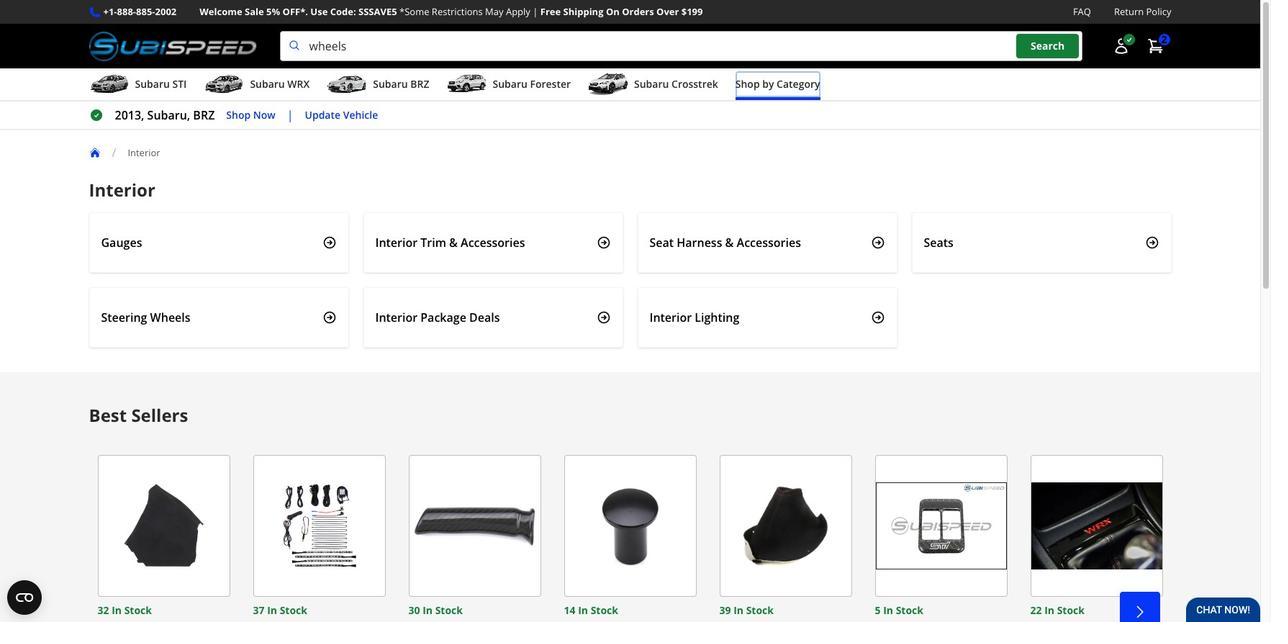 Task type: describe. For each thing, give the bounding box(es) containing it.
32
[[98, 604, 109, 617]]

return policy link
[[1115, 4, 1172, 20]]

crosstrek
[[672, 77, 719, 91]]

stock for 39 in stock
[[747, 604, 774, 617]]

5
[[875, 604, 881, 617]]

search
[[1031, 39, 1065, 53]]

stock for 37 in stock
[[280, 604, 308, 617]]

accessories for seat harness & accessories
[[737, 235, 802, 251]]

package
[[421, 310, 467, 326]]

2002
[[155, 5, 177, 18]]

subaru for subaru wrx
[[250, 77, 285, 91]]

orders
[[622, 5, 654, 18]]

seat harness & accessories
[[650, 235, 802, 251]]

steering wheels
[[101, 310, 191, 326]]

subaru for subaru forester
[[493, 77, 528, 91]]

restrictions
[[432, 5, 483, 18]]

subaru wrx button
[[204, 71, 310, 100]]

subaru forester button
[[447, 71, 571, 100]]

gcs ebrake button image
[[564, 455, 697, 597]]

best
[[89, 403, 127, 427]]

in for 30
[[423, 604, 433, 617]]

open widget image
[[7, 581, 42, 615]]

faq
[[1074, 5, 1092, 18]]

seats link
[[912, 213, 1172, 273]]

in for 5
[[884, 604, 894, 617]]

37
[[253, 604, 265, 617]]

sssave5
[[359, 5, 397, 18]]

harness
[[677, 235, 723, 251]]

lighting
[[695, 310, 740, 326]]

interior right /
[[128, 146, 160, 159]]

39
[[720, 604, 731, 617]]

category
[[777, 77, 821, 91]]

39 in stock
[[720, 604, 774, 617]]

steering
[[101, 310, 147, 326]]

now
[[253, 108, 276, 122]]

shop for shop now
[[226, 108, 251, 122]]

*some
[[400, 5, 430, 18]]

subaru crosstrek
[[635, 77, 719, 91]]

wrx
[[288, 77, 310, 91]]

1 vertical spatial brz
[[193, 107, 215, 123]]

apply
[[506, 5, 531, 18]]

jdm station alcantara style shift boot with red stitching - 2015+ sti image
[[720, 455, 852, 597]]

sellers
[[131, 403, 188, 427]]

may
[[486, 5, 504, 18]]

search input field
[[280, 31, 1083, 61]]

14 in stock
[[564, 604, 619, 617]]

vehicle
[[343, 108, 378, 122]]

1 horizontal spatial |
[[533, 5, 538, 18]]

sti
[[172, 77, 187, 91]]

2013, subaru, brz
[[115, 107, 215, 123]]

30 in stock
[[409, 604, 463, 617]]

olm carbon fiber oe style ebrake handle - 2015+ wrx / sti / 2013+ fr-s / brz / 86 / 14-18 forester / 13-17 crosstrek image
[[409, 455, 541, 597]]

subaru for subaru sti
[[135, 77, 170, 91]]

interior link
[[128, 146, 172, 159]]

stock for 5 in stock
[[896, 604, 924, 617]]

seats
[[924, 235, 954, 251]]

+1-888-885-2002
[[103, 5, 177, 18]]

interior trim & accessories link
[[363, 213, 623, 273]]

use
[[311, 5, 328, 18]]

best sellers
[[89, 403, 188, 427]]

subaru sti button
[[89, 71, 187, 100]]

subaru,
[[147, 107, 190, 123]]

2013,
[[115, 107, 144, 123]]

seat
[[650, 235, 674, 251]]

subaru for subaru brz
[[373, 77, 408, 91]]

jdm station sti style seat heater cover image
[[875, 455, 1008, 597]]

+1-888-885-2002 link
[[103, 4, 177, 20]]

welcome
[[200, 5, 242, 18]]

home image
[[89, 147, 100, 159]]

$199
[[682, 5, 703, 18]]

in for 14
[[578, 604, 588, 617]]



Task type: locate. For each thing, give the bounding box(es) containing it.
5 in from the left
[[734, 604, 744, 617]]

return policy
[[1115, 5, 1172, 18]]

shop left by
[[736, 77, 760, 91]]

2 accessories from the left
[[737, 235, 802, 251]]

in for 32
[[112, 604, 122, 617]]

0 vertical spatial shop
[[736, 77, 760, 91]]

on
[[606, 5, 620, 18]]

stock
[[124, 604, 152, 617], [280, 604, 308, 617], [435, 604, 463, 617], [591, 604, 619, 617], [747, 604, 774, 617], [896, 604, 924, 617], [1058, 604, 1085, 617]]

update vehicle
[[305, 108, 378, 122]]

interior
[[128, 146, 160, 159], [89, 178, 155, 202], [376, 235, 418, 251], [376, 310, 418, 326], [650, 310, 692, 326]]

shop inside the 'shop by category' 'dropdown button'
[[736, 77, 760, 91]]

policy
[[1147, 5, 1172, 18]]

3 stock from the left
[[435, 604, 463, 617]]

subaru left forester
[[493, 77, 528, 91]]

update
[[305, 108, 341, 122]]

& for harness
[[726, 235, 734, 251]]

subaru for subaru crosstrek
[[635, 77, 669, 91]]

0 vertical spatial |
[[533, 5, 538, 18]]

interior lighting link
[[638, 287, 898, 348]]

/
[[112, 145, 116, 161]]

interior for interior lighting
[[650, 310, 692, 326]]

interior lighting
[[650, 310, 740, 326]]

over
[[657, 5, 679, 18]]

stock for 30 in stock
[[435, 604, 463, 617]]

shop for shop by category
[[736, 77, 760, 91]]

in right 5
[[884, 604, 894, 617]]

subispeed logo image
[[89, 31, 257, 61]]

1 in from the left
[[112, 604, 122, 617]]

in for 39
[[734, 604, 744, 617]]

sale
[[245, 5, 264, 18]]

welcome sale 5% off*. use code: sssave5
[[200, 5, 397, 18]]

wheels
[[150, 310, 191, 326]]

subaru up vehicle
[[373, 77, 408, 91]]

0 horizontal spatial &
[[449, 235, 458, 251]]

in right 37
[[267, 604, 277, 617]]

3 subaru from the left
[[373, 77, 408, 91]]

interior left lighting
[[650, 310, 692, 326]]

subaru brz button
[[327, 71, 430, 100]]

stock right 32
[[124, 604, 152, 617]]

seat harness & accessories link
[[638, 213, 898, 273]]

stock right 37
[[280, 604, 308, 617]]

subaru wrx
[[250, 77, 310, 91]]

a subaru forester thumbnail image image
[[447, 74, 487, 95]]

0 horizontal spatial accessories
[[461, 235, 525, 251]]

0 horizontal spatial brz
[[193, 107, 215, 123]]

shop inside the shop now link
[[226, 108, 251, 122]]

by
[[763, 77, 775, 91]]

22
[[1031, 604, 1043, 617]]

shop left now
[[226, 108, 251, 122]]

stock right 5
[[896, 604, 924, 617]]

14
[[564, 604, 576, 617]]

subaru forester
[[493, 77, 571, 91]]

subaru
[[135, 77, 170, 91], [250, 77, 285, 91], [373, 77, 408, 91], [493, 77, 528, 91], [635, 77, 669, 91]]

subaru brz
[[373, 77, 430, 91]]

brz inside dropdown button
[[411, 77, 430, 91]]

6 in from the left
[[884, 604, 894, 617]]

in right 30
[[423, 604, 433, 617]]

| left free
[[533, 5, 538, 18]]

& for trim
[[449, 235, 458, 251]]

interior for interior package deals
[[376, 310, 418, 326]]

a subaru brz thumbnail image image
[[327, 74, 368, 95]]

in right 22
[[1045, 604, 1055, 617]]

subaru inside dropdown button
[[135, 77, 170, 91]]

accessories for interior trim & accessories
[[461, 235, 525, 251]]

5 in stock
[[875, 604, 924, 617]]

accessories right the "trim" in the left top of the page
[[461, 235, 525, 251]]

1 horizontal spatial &
[[726, 235, 734, 251]]

1 accessories from the left
[[461, 235, 525, 251]]

4 subaru from the left
[[493, 77, 528, 91]]

subaru left 'crosstrek' at the right top of page
[[635, 77, 669, 91]]

in right 32
[[112, 604, 122, 617]]

forester
[[530, 77, 571, 91]]

22 in stock
[[1031, 604, 1085, 617]]

shop now link
[[226, 107, 276, 124]]

interior package deals
[[376, 310, 500, 326]]

subaru sti
[[135, 77, 187, 91]]

4 stock from the left
[[591, 604, 619, 617]]

0 horizontal spatial shop
[[226, 108, 251, 122]]

subaru up now
[[250, 77, 285, 91]]

brz left a subaru forester thumbnail image
[[411, 77, 430, 91]]

a subaru sti thumbnail image image
[[89, 74, 129, 95]]

gauges link
[[89, 213, 349, 273]]

steering wheels link
[[89, 287, 349, 348]]

2 & from the left
[[726, 235, 734, 251]]

stock right 14
[[591, 604, 619, 617]]

jdm station alcantara style ebrake boot with red stitching - 2015-2020 subaru wrx & sti image
[[98, 455, 230, 597]]

deals
[[470, 310, 500, 326]]

stock right "39"
[[747, 604, 774, 617]]

1 subaru from the left
[[135, 77, 170, 91]]

2 button
[[1141, 32, 1172, 61]]

0 horizontal spatial |
[[287, 107, 294, 123]]

stock for 22 in stock
[[1058, 604, 1085, 617]]

shop by category
[[736, 77, 821, 91]]

faq link
[[1074, 4, 1092, 20]]

jdm station manual transmission shifter trim - 2015+ wrx-gloss black with red lettering - 2015+ wrx image
[[1031, 455, 1164, 597]]

a subaru crosstrek thumbnail image image
[[588, 74, 629, 95]]

|
[[533, 5, 538, 18], [287, 107, 294, 123]]

a subaru wrx thumbnail image image
[[204, 74, 244, 95]]

&
[[449, 235, 458, 251], [726, 235, 734, 251]]

accessories
[[461, 235, 525, 251], [737, 235, 802, 251]]

interior down /
[[89, 178, 155, 202]]

trim
[[421, 235, 447, 251]]

shipping
[[564, 5, 604, 18]]

1 horizontal spatial accessories
[[737, 235, 802, 251]]

interior left the "trim" in the left top of the page
[[376, 235, 418, 251]]

7 stock from the left
[[1058, 604, 1085, 617]]

30
[[409, 604, 420, 617]]

interior package deals link
[[363, 287, 623, 348]]

in right 14
[[578, 604, 588, 617]]

brz right subaru,
[[193, 107, 215, 123]]

button image
[[1113, 38, 1130, 55]]

5 stock from the left
[[747, 604, 774, 617]]

37 in stock
[[253, 604, 308, 617]]

2
[[1162, 33, 1168, 46]]

885-
[[136, 5, 155, 18]]

subaru left sti at the left of the page
[[135, 77, 170, 91]]

interior for interior trim & accessories
[[376, 235, 418, 251]]

brz
[[411, 77, 430, 91], [193, 107, 215, 123]]

*some restrictions may apply | free shipping on orders over $199
[[400, 5, 703, 18]]

off*.
[[283, 5, 308, 18]]

5 subaru from the left
[[635, 77, 669, 91]]

5%
[[267, 5, 280, 18]]

| right now
[[287, 107, 294, 123]]

interior left package
[[376, 310, 418, 326]]

update vehicle button
[[305, 107, 378, 124]]

3 in from the left
[[423, 604, 433, 617]]

2 stock from the left
[[280, 604, 308, 617]]

1 horizontal spatial brz
[[411, 77, 430, 91]]

32 in stock
[[98, 604, 152, 617]]

+1-
[[103, 5, 117, 18]]

in
[[112, 604, 122, 617], [267, 604, 277, 617], [423, 604, 433, 617], [578, 604, 588, 617], [734, 604, 744, 617], [884, 604, 894, 617], [1045, 604, 1055, 617]]

1 vertical spatial |
[[287, 107, 294, 123]]

code:
[[330, 5, 356, 18]]

in right "39"
[[734, 604, 744, 617]]

gcs rgb interior footwell lighting kit (front & rear w/ bluetooth) - universal image
[[253, 455, 386, 597]]

1 & from the left
[[449, 235, 458, 251]]

search button
[[1017, 34, 1080, 58]]

accessories right harness
[[737, 235, 802, 251]]

gauges
[[101, 235, 142, 251]]

in for 22
[[1045, 604, 1055, 617]]

interior trim & accessories
[[376, 235, 525, 251]]

& right the "trim" in the left top of the page
[[449, 235, 458, 251]]

stock for 32 in stock
[[124, 604, 152, 617]]

free
[[541, 5, 561, 18]]

shop now
[[226, 108, 276, 122]]

2 subaru from the left
[[250, 77, 285, 91]]

888-
[[117, 5, 136, 18]]

1 vertical spatial shop
[[226, 108, 251, 122]]

& right harness
[[726, 235, 734, 251]]

4 in from the left
[[578, 604, 588, 617]]

stock for 14 in stock
[[591, 604, 619, 617]]

7 in from the left
[[1045, 604, 1055, 617]]

shop by category button
[[736, 71, 821, 100]]

2 in from the left
[[267, 604, 277, 617]]

1 stock from the left
[[124, 604, 152, 617]]

in for 37
[[267, 604, 277, 617]]

0 vertical spatial brz
[[411, 77, 430, 91]]

stock right 22
[[1058, 604, 1085, 617]]

return
[[1115, 5, 1145, 18]]

subaru crosstrek button
[[588, 71, 719, 100]]

6 stock from the left
[[896, 604, 924, 617]]

stock right 30
[[435, 604, 463, 617]]

1 horizontal spatial shop
[[736, 77, 760, 91]]



Task type: vqa. For each thing, say whether or not it's contained in the screenshot.
Subaru Crosstrek dropdown button
yes



